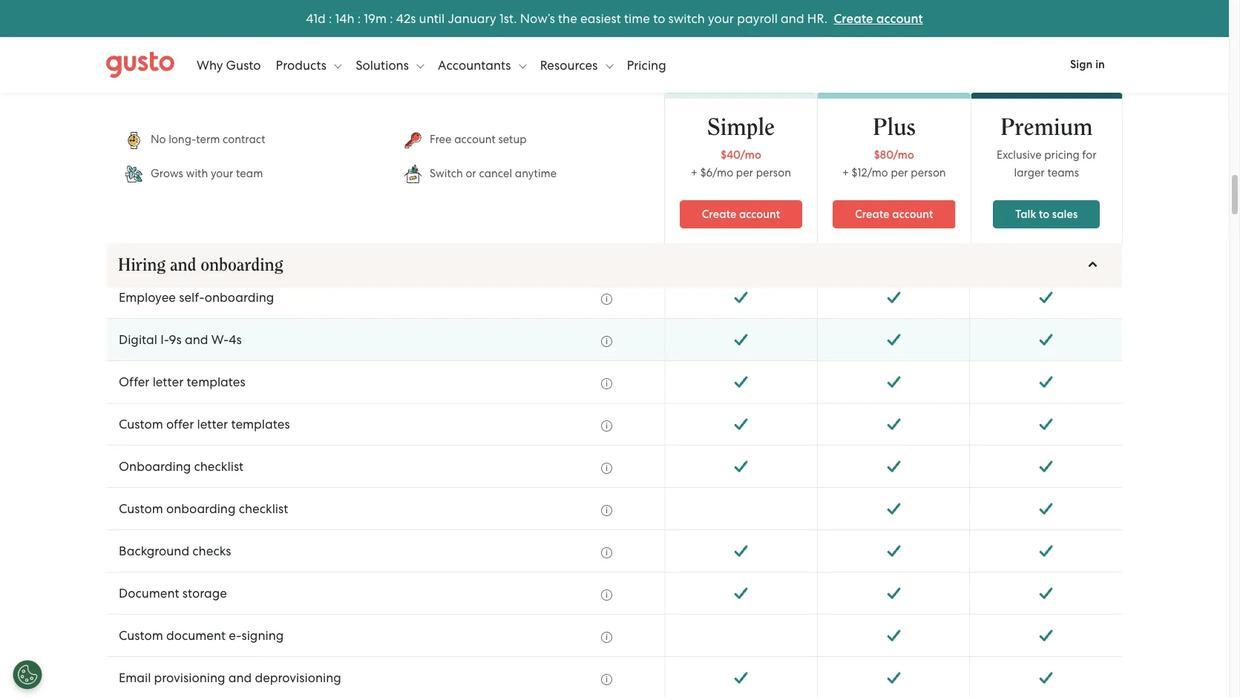 Task type: vqa. For each thing, say whether or not it's contained in the screenshot.
1
yes



Task type: describe. For each thing, give the bounding box(es) containing it.
free
[[430, 133, 452, 146]]

employee self-onboarding
[[119, 290, 274, 305]]

easiest
[[581, 11, 621, 26]]

background
[[119, 544, 189, 559]]

0 horizontal spatial your
[[211, 167, 233, 180]]

hiring and onboarding button
[[107, 244, 1123, 288]]

talk to sales link
[[994, 200, 1101, 229]]

free account setup
[[430, 133, 527, 146]]

$80/mo
[[875, 148, 915, 162]]

why
[[197, 58, 223, 72]]

$12/mo
[[852, 166, 889, 180]]

create account for plus
[[855, 208, 934, 221]]

4 1 d : 1 4 h : 1 9 m : 4 2 s until january 1st. now's the easiest time to switch your payroll and hr. create account
[[306, 11, 924, 26]]

plus
[[873, 116, 916, 140]]

grows
[[151, 167, 183, 180]]

online payroll services, hr, and benefits | gusto image
[[106, 52, 174, 78]]

talk to sales
[[1016, 208, 1078, 221]]

switch or cancel anytime
[[430, 167, 557, 180]]

m :
[[376, 11, 393, 26]]

or
[[466, 167, 477, 180]]

9
[[368, 11, 376, 26]]

setup
[[499, 133, 527, 146]]

1 1 from the left
[[314, 11, 318, 26]]

exclusive
[[997, 148, 1042, 162]]

accountants button
[[438, 43, 527, 87]]

person for simple
[[756, 166, 791, 180]]

gusto
[[226, 58, 261, 72]]

team
[[236, 167, 263, 180]]

off for calendar
[[150, 116, 167, 131]]

0 vertical spatial letter
[[153, 375, 184, 390]]

to inside talk to sales link
[[1039, 208, 1050, 221]]

why gusto link
[[197, 43, 261, 87]]

2 1 from the left
[[335, 11, 340, 26]]

until
[[419, 11, 445, 26]]

pricing link
[[627, 43, 667, 87]]

now's
[[520, 11, 555, 26]]

create account link for plus
[[833, 200, 956, 229]]

d :
[[318, 11, 332, 26]]

cancel
[[479, 167, 512, 180]]

custom for custom offer letter templates
[[119, 417, 163, 432]]

signing
[[242, 629, 284, 644]]

hire
[[181, 248, 203, 263]]

$40/mo
[[721, 148, 762, 162]]

no long-term contract
[[151, 133, 265, 146]]

custom onboarding checklist
[[119, 502, 288, 517]]

reimbursements
[[202, 158, 296, 173]]

reporting
[[206, 248, 261, 263]]

term
[[196, 133, 220, 146]]

new
[[153, 248, 177, 263]]

offer letter templates
[[119, 375, 246, 390]]

calendar
[[170, 116, 222, 131]]

create account link for simple
[[680, 200, 803, 229]]

pricing
[[627, 58, 667, 72]]

digital i-9s and w-4s
[[119, 333, 242, 347]]

create account link right hr.
[[834, 11, 924, 26]]

create account for simple
[[702, 208, 780, 221]]

hiring
[[118, 257, 166, 275]]

1 4 from the left
[[306, 11, 314, 26]]

employee
[[119, 290, 176, 305]]

2 4 from the left
[[340, 11, 347, 26]]

kiosk
[[150, 31, 181, 46]]

per for plus
[[891, 166, 909, 180]]

with
[[186, 167, 208, 180]]

offer
[[119, 375, 150, 390]]

teams
[[1048, 166, 1080, 180]]

main element
[[106, 43, 1123, 87]]

payroll
[[737, 11, 778, 26]]

pricing
[[1045, 148, 1080, 162]]

expenses
[[119, 158, 173, 173]]

exclusive pricing for larger teams
[[997, 148, 1097, 180]]

time
[[624, 11, 650, 26]]

custom for custom onboarding checklist
[[119, 502, 163, 517]]

solutions
[[356, 58, 412, 72]]

time for time off requests and approvals
[[119, 74, 147, 88]]

approvals
[[249, 74, 307, 88]]

storage
[[182, 587, 227, 601]]

the
[[558, 11, 578, 26]]

time for time off calendar syncing
[[119, 116, 147, 131]]

your inside 4 1 d : 1 4 h : 1 9 m : 4 2 s until january 1st. now's the easiest time to switch your payroll and hr. create account
[[708, 11, 734, 26]]

time off requests and approvals
[[119, 74, 307, 88]]

state
[[119, 248, 150, 263]]

deprovisioning
[[255, 671, 341, 686]]

time for time kiosk
[[119, 31, 147, 46]]

requests
[[170, 74, 219, 88]]

custom document e-signing
[[119, 629, 284, 644]]

anytime
[[515, 167, 557, 180]]

hiring and onboarding
[[118, 257, 283, 275]]

larger
[[1015, 166, 1045, 180]]

checks
[[193, 544, 231, 559]]

sales
[[1053, 208, 1078, 221]]

sign
[[1071, 58, 1093, 71]]

$40/mo + $6/mo per person
[[691, 148, 791, 180]]

1 vertical spatial letter
[[197, 417, 228, 432]]

offer
[[166, 417, 194, 432]]

sign in
[[1071, 58, 1106, 71]]

and right 9s at the left of page
[[185, 333, 208, 347]]



Task type: locate. For each thing, give the bounding box(es) containing it.
sign in link
[[1053, 48, 1123, 82]]

state new hire reporting
[[119, 248, 261, 263]]

for
[[1083, 148, 1097, 162]]

expenses and reimbursements
[[119, 158, 296, 173]]

accountants
[[438, 58, 514, 72]]

+ inside $80/mo + $12/mo per person
[[843, 166, 849, 180]]

2 time from the top
[[119, 74, 147, 88]]

1 horizontal spatial per
[[891, 166, 909, 180]]

person down $80/mo on the top right
[[911, 166, 946, 180]]

$80/mo + $12/mo per person
[[843, 148, 946, 180]]

0 horizontal spatial letter
[[153, 375, 184, 390]]

to
[[654, 11, 666, 26], [1039, 208, 1050, 221]]

simple
[[708, 116, 775, 140]]

3 4 from the left
[[396, 11, 404, 26]]

1 vertical spatial custom
[[119, 502, 163, 517]]

off up no
[[150, 116, 167, 131]]

0 vertical spatial checklist
[[194, 460, 244, 474]]

to right time
[[654, 11, 666, 26]]

i-
[[161, 333, 169, 347]]

2 create account from the left
[[855, 208, 934, 221]]

create account link
[[834, 11, 924, 26], [680, 200, 803, 229], [833, 200, 956, 229]]

time
[[119, 31, 147, 46], [119, 74, 147, 88], [119, 116, 147, 131]]

per down $40/mo
[[736, 166, 754, 180]]

4 right the d :
[[340, 11, 347, 26]]

document
[[119, 587, 179, 601]]

digital
[[119, 333, 157, 347]]

person inside $80/mo + $12/mo per person
[[911, 166, 946, 180]]

1 horizontal spatial person
[[911, 166, 946, 180]]

4 left the s
[[396, 11, 404, 26]]

1 vertical spatial your
[[211, 167, 233, 180]]

onboarding
[[201, 257, 283, 275], [205, 290, 274, 305], [166, 502, 236, 517]]

long-
[[169, 133, 196, 146]]

checklist
[[194, 460, 244, 474], [239, 502, 288, 517]]

create account down $12/mo
[[855, 208, 934, 221]]

create
[[834, 11, 874, 26], [702, 208, 737, 221], [855, 208, 890, 221]]

0 vertical spatial off
[[150, 74, 167, 88]]

2 vertical spatial custom
[[119, 629, 163, 644]]

1
[[314, 11, 318, 26], [335, 11, 340, 26], [364, 11, 368, 26]]

1 horizontal spatial 4
[[340, 11, 347, 26]]

off for requests
[[150, 74, 167, 88]]

person for plus
[[911, 166, 946, 180]]

0 horizontal spatial person
[[756, 166, 791, 180]]

onboarding checklist
[[119, 460, 244, 474]]

0 vertical spatial time
[[119, 31, 147, 46]]

1 custom from the top
[[119, 417, 163, 432]]

2 person from the left
[[911, 166, 946, 180]]

2 horizontal spatial 1
[[364, 11, 368, 26]]

+ inside the $40/mo + $6/mo per person
[[691, 166, 698, 180]]

+ left $12/mo
[[843, 166, 849, 180]]

0 horizontal spatial to
[[654, 11, 666, 26]]

s
[[411, 11, 416, 26]]

time up online payroll services, hr, and benefits | gusto image at the top left
[[119, 31, 147, 46]]

0 vertical spatial onboarding
[[201, 257, 283, 275]]

and
[[781, 11, 805, 26], [222, 74, 246, 88], [176, 158, 199, 173], [170, 257, 196, 275], [185, 333, 208, 347], [228, 671, 252, 686]]

custom up the email
[[119, 629, 163, 644]]

1 right h :
[[364, 11, 368, 26]]

e-
[[229, 629, 242, 644]]

3 custom from the top
[[119, 629, 163, 644]]

in
[[1096, 58, 1106, 71]]

onboarding up checks
[[166, 502, 236, 517]]

1 create account from the left
[[702, 208, 780, 221]]

1 off from the top
[[150, 74, 167, 88]]

4 left the d :
[[306, 11, 314, 26]]

0 horizontal spatial 1
[[314, 11, 318, 26]]

why gusto
[[197, 58, 261, 72]]

0 horizontal spatial per
[[736, 166, 754, 180]]

self-
[[179, 290, 205, 305]]

your right with
[[211, 167, 233, 180]]

your
[[708, 11, 734, 26], [211, 167, 233, 180]]

your right switch on the right top of the page
[[708, 11, 734, 26]]

create account
[[702, 208, 780, 221], [855, 208, 934, 221]]

2 off from the top
[[150, 116, 167, 131]]

1 vertical spatial time
[[119, 74, 147, 88]]

custom up background
[[119, 502, 163, 517]]

create account down $6/mo
[[702, 208, 780, 221]]

0 vertical spatial templates
[[187, 375, 246, 390]]

custom offer letter templates
[[119, 417, 290, 432]]

create account link down $12/mo
[[833, 200, 956, 229]]

2 vertical spatial onboarding
[[166, 502, 236, 517]]

create down $12/mo
[[855, 208, 890, 221]]

1 horizontal spatial to
[[1039, 208, 1050, 221]]

1 vertical spatial onboarding
[[205, 290, 274, 305]]

time up expenses
[[119, 116, 147, 131]]

no
[[151, 133, 166, 146]]

per inside the $40/mo + $6/mo per person
[[736, 166, 754, 180]]

custom
[[119, 417, 163, 432], [119, 502, 163, 517], [119, 629, 163, 644]]

background checks
[[119, 544, 231, 559]]

talk
[[1016, 208, 1037, 221]]

+ for simple
[[691, 166, 698, 180]]

0 horizontal spatial +
[[691, 166, 698, 180]]

to right talk
[[1039, 208, 1050, 221]]

1 right the d :
[[335, 11, 340, 26]]

switch
[[669, 11, 705, 26]]

syncing
[[225, 116, 269, 131]]

and inside 4 1 d : 1 4 h : 1 9 m : 4 2 s until january 1st. now's the easiest time to switch your payroll and hr. create account
[[781, 11, 805, 26]]

1 person from the left
[[756, 166, 791, 180]]

account
[[877, 11, 924, 26], [455, 133, 496, 146], [739, 208, 780, 221], [893, 208, 934, 221]]

2 per from the left
[[891, 166, 909, 180]]

2 vertical spatial time
[[119, 116, 147, 131]]

9s
[[169, 333, 182, 347]]

document storage
[[119, 587, 227, 601]]

2
[[404, 11, 411, 26]]

0 vertical spatial your
[[708, 11, 734, 26]]

1 horizontal spatial create account
[[855, 208, 934, 221]]

onboarding inside hiring and onboarding dropdown button
[[201, 257, 283, 275]]

1 time from the top
[[119, 31, 147, 46]]

products
[[276, 58, 330, 72]]

and up self-
[[170, 257, 196, 275]]

and down long- on the left top
[[176, 158, 199, 173]]

per down $80/mo on the top right
[[891, 166, 909, 180]]

1 left h :
[[314, 11, 318, 26]]

and inside dropdown button
[[170, 257, 196, 275]]

2 horizontal spatial 4
[[396, 11, 404, 26]]

time off calendar syncing
[[119, 116, 269, 131]]

and down why gusto
[[222, 74, 246, 88]]

resources button
[[540, 43, 613, 87]]

create for plus
[[855, 208, 890, 221]]

1st.
[[500, 11, 517, 26]]

1 vertical spatial checklist
[[239, 502, 288, 517]]

1 vertical spatial to
[[1039, 208, 1050, 221]]

onboarding for hiring and onboarding
[[201, 257, 283, 275]]

onboarding
[[119, 460, 191, 474]]

custom for custom document e-signing
[[119, 629, 163, 644]]

0 horizontal spatial 4
[[306, 11, 314, 26]]

onboarding up employee self-onboarding
[[201, 257, 283, 275]]

1 + from the left
[[691, 166, 698, 180]]

3 1 from the left
[[364, 11, 368, 26]]

$6/mo
[[701, 166, 734, 180]]

provisioning
[[154, 671, 225, 686]]

off left requests
[[150, 74, 167, 88]]

create for simple
[[702, 208, 737, 221]]

per inside $80/mo + $12/mo per person
[[891, 166, 909, 180]]

2 + from the left
[[843, 166, 849, 180]]

templates
[[187, 375, 246, 390], [231, 417, 290, 432]]

per for simple
[[736, 166, 754, 180]]

0 vertical spatial custom
[[119, 417, 163, 432]]

to inside 4 1 d : 1 4 h : 1 9 m : 4 2 s until january 1st. now's the easiest time to switch your payroll and hr. create account
[[654, 11, 666, 26]]

person inside the $40/mo + $6/mo per person
[[756, 166, 791, 180]]

h :
[[347, 11, 361, 26]]

create down $6/mo
[[702, 208, 737, 221]]

letter
[[153, 375, 184, 390], [197, 417, 228, 432]]

w-
[[211, 333, 229, 347]]

0 horizontal spatial create account
[[702, 208, 780, 221]]

products button
[[276, 43, 342, 87]]

solutions button
[[356, 43, 424, 87]]

+ for plus
[[843, 166, 849, 180]]

onboarding up 4s
[[205, 290, 274, 305]]

onboarding for employee self-onboarding
[[205, 290, 274, 305]]

1 horizontal spatial 1
[[335, 11, 340, 26]]

1 per from the left
[[736, 166, 754, 180]]

document
[[166, 629, 226, 644]]

per
[[736, 166, 754, 180], [891, 166, 909, 180]]

1 horizontal spatial your
[[708, 11, 734, 26]]

1 vertical spatial templates
[[231, 417, 290, 432]]

+ left $6/mo
[[691, 166, 698, 180]]

2 custom from the top
[[119, 502, 163, 517]]

0 vertical spatial to
[[654, 11, 666, 26]]

time down the time kiosk
[[119, 74, 147, 88]]

and left hr.
[[781, 11, 805, 26]]

1 horizontal spatial +
[[843, 166, 849, 180]]

custom left offer
[[119, 417, 163, 432]]

grows with your team
[[151, 167, 263, 180]]

3 time from the top
[[119, 116, 147, 131]]

create right hr.
[[834, 11, 874, 26]]

create account link down $6/mo
[[680, 200, 803, 229]]

+
[[691, 166, 698, 180], [843, 166, 849, 180]]

person down $40/mo
[[756, 166, 791, 180]]

off
[[150, 74, 167, 88], [150, 116, 167, 131]]

resources
[[540, 58, 601, 72]]

hr.
[[808, 11, 828, 26]]

time kiosk
[[119, 31, 181, 46]]

and down e-
[[228, 671, 252, 686]]

1 vertical spatial off
[[150, 116, 167, 131]]

email provisioning and deprovisioning
[[119, 671, 341, 686]]

email
[[119, 671, 151, 686]]

1 horizontal spatial letter
[[197, 417, 228, 432]]



